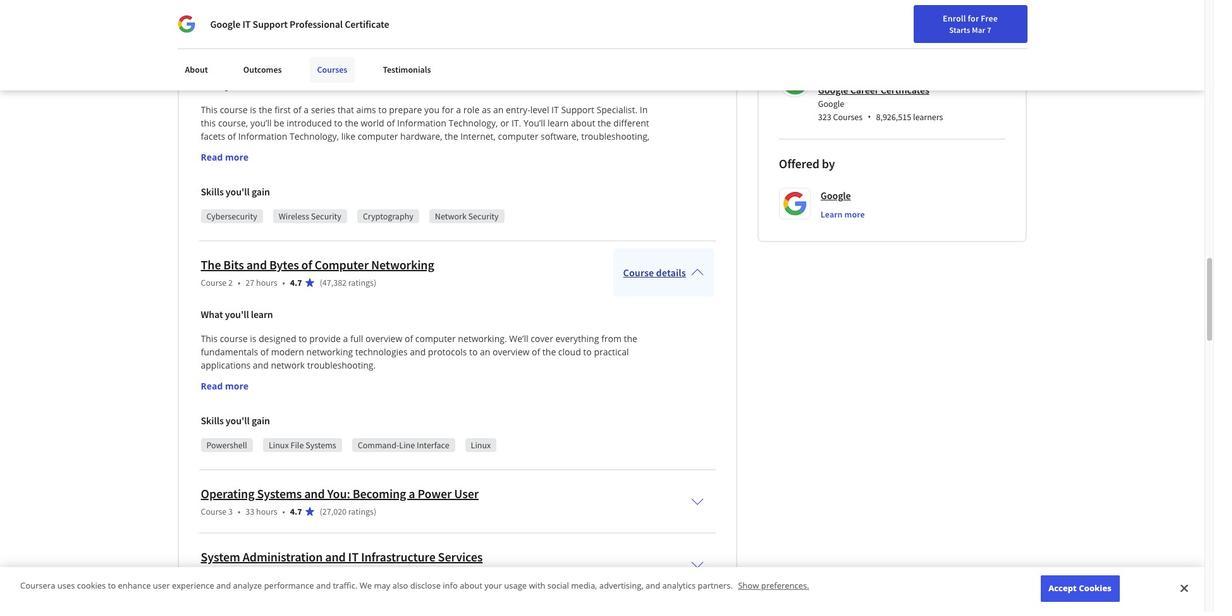 Task type: describe. For each thing, give the bounding box(es) containing it.
practical
[[594, 346, 629, 358]]

the right from
[[624, 333, 638, 345]]

cybersecurity
[[207, 211, 257, 222]]

networking.
[[458, 333, 507, 345]]

provide
[[309, 333, 341, 345]]

of down "cover"
[[532, 346, 540, 358]]

• right 3
[[238, 506, 241, 518]]

like
[[341, 130, 356, 142]]

course details for technical support fundamentals
[[623, 37, 686, 50]]

or
[[500, 117, 509, 129]]

( 27,020 ratings )
[[320, 506, 377, 518]]

fundamentals
[[201, 346, 258, 358]]

ratings for operating systems and you: becoming a power user
[[348, 506, 374, 518]]

from
[[602, 333, 622, 345]]

role
[[463, 104, 480, 116]]

about inside this course is the first of a series that aims to prepare you for a role as an entry-level it support specialist. in this course, you'll be introduced to the world of information technology, or it. you'll learn about the different facets of information technology, like computer hardware, the internet, computer software, troubleshooting, and customer service. this course covers a wide variety of topics in it that are designed to give you an overview of what's to come in this certificate program.
[[571, 117, 596, 129]]

of left 'topics'
[[431, 144, 440, 156]]

of right first
[[293, 104, 302, 116]]

google for google career certificates google 323 courses • 8,926,515 learners
[[818, 84, 849, 96]]

course for the bits and bytes of computer networking
[[201, 277, 227, 289]]

and up traffic.
[[325, 549, 346, 565]]

this course is designed to provide a full overview of computer networking. we'll cover everything from the fundamentals of modern networking technologies and protocols to an overview of the cloud to practical applications and network troubleshooting.
[[201, 333, 640, 371]]

wireless security
[[279, 211, 342, 222]]

certificate
[[303, 157, 344, 169]]

hours for systems
[[256, 506, 277, 518]]

professional
[[290, 18, 343, 30]]

learn for the bits and bytes of computer networking
[[251, 308, 273, 321]]

is for bits
[[250, 333, 257, 345]]

to down the customer
[[240, 157, 248, 169]]

the bits and bytes of computer networking link
[[201, 257, 434, 273]]

facets
[[201, 130, 225, 142]]

( for bits
[[320, 277, 322, 289]]

introduced
[[287, 117, 332, 129]]

• right 2
[[238, 277, 241, 289]]

testimonials link
[[375, 57, 439, 83]]

read more button for the
[[201, 380, 249, 393]]

command-line interface
[[358, 440, 449, 451]]

testimonials
[[383, 64, 431, 75]]

of right bytes
[[301, 257, 312, 273]]

the up troubleshooting,
[[598, 117, 611, 129]]

course,
[[218, 117, 248, 129]]

course details for the bits and bytes of computer networking
[[623, 266, 686, 279]]

( 47,382 ratings )
[[320, 277, 377, 289]]

about inside privacy alert dialog
[[460, 580, 483, 592]]

wide
[[379, 144, 399, 156]]

career inside find your new career link
[[909, 15, 933, 26]]

linux for linux file systems
[[269, 440, 289, 451]]

details for the bits and bytes of computer networking
[[656, 266, 686, 279]]

to up modern
[[299, 333, 307, 345]]

1
[[228, 48, 233, 60]]

technical support fundamentals link
[[201, 28, 378, 44]]

0 vertical spatial an
[[493, 104, 504, 116]]

mar
[[972, 25, 986, 35]]

opens in a new tab image
[[248, 85, 258, 95]]

learn more button
[[821, 208, 865, 221]]

program.
[[346, 157, 384, 169]]

computer inside the this course is designed to provide a full overview of computer networking. we'll cover everything from the fundamentals of modern networking technologies and protocols to an overview of the cloud to practical applications and network troubleshooting.
[[415, 333, 456, 345]]

a left power
[[409, 486, 415, 502]]

be
[[274, 117, 284, 129]]

operating systems and you: becoming a power user link
[[201, 486, 479, 502]]

opens in a new tab image
[[398, 70, 408, 80]]

47,382
[[322, 277, 347, 289]]

1 vertical spatial an
[[610, 144, 620, 156]]

0 vertical spatial in
[[469, 144, 476, 156]]

designed inside the this course is designed to provide a full overview of computer networking. we'll cover everything from the fundamentals of modern networking technologies and protocols to an overview of the cloud to practical applications and network troubleshooting.
[[259, 333, 296, 345]]

offered
[[779, 156, 820, 172]]

you'll for cybersecurity
[[226, 185, 250, 198]]

to up like at the top of the page
[[334, 117, 343, 129]]

it up traffic.
[[348, 549, 359, 565]]

a inside the this course is designed to provide a full overview of computer networking. we'll cover everything from the fundamentals of modern networking technologies and protocols to an overview of the cloud to practical applications and network troubleshooting.
[[343, 333, 348, 345]]

show preferences. link
[[738, 580, 809, 592]]

an inside the this course is designed to provide a full overview of computer networking. we'll cover everything from the fundamentals of modern networking technologies and protocols to an overview of the cloud to practical applications and network troubleshooting.
[[480, 346, 490, 358]]

starts
[[950, 25, 971, 35]]

you'll for this course is the first of a series that aims to prepare you for a role as an entry-level it support specialist. in this course, you'll be introduced to the world of information technology, or it. you'll learn about the different facets of information technology, like computer hardware, the internet, computer software, troubleshooting, and customer service. this course covers a wide variety of topics in it that are designed to give you an overview of what's to come in this certificate program.
[[225, 79, 249, 92]]

google it support professional certificate
[[210, 18, 389, 30]]

specialist.
[[597, 104, 638, 116]]

modern
[[271, 346, 304, 358]]

to right the aims
[[378, 104, 387, 116]]

7
[[987, 25, 992, 35]]

0 vertical spatial your
[[872, 15, 889, 26]]

internet,
[[461, 130, 496, 142]]

of left what's
[[201, 157, 209, 169]]

you'll
[[524, 117, 545, 129]]

3
[[228, 506, 233, 518]]

user
[[454, 486, 479, 502]]

details for technical support fundamentals
[[656, 37, 686, 50]]

your inside privacy alert dialog
[[485, 580, 502, 592]]

traffic.
[[333, 580, 358, 592]]

to inside privacy alert dialog
[[108, 580, 116, 592]]

free
[[981, 13, 998, 24]]

help center image
[[1172, 579, 1187, 595]]

0 vertical spatial courses
[[317, 64, 348, 75]]

course for technical support fundamentals
[[201, 48, 227, 60]]

0 vertical spatial this
[[201, 117, 216, 129]]

google for google
[[821, 189, 851, 202]]

coursera
[[20, 580, 55, 592]]

troubleshooting,
[[581, 130, 650, 142]]

about
[[185, 64, 208, 75]]

1 vertical spatial overview
[[366, 333, 403, 345]]

about link
[[177, 57, 216, 83]]

courses inside "google career certificates google 323 courses • 8,926,515 learners"
[[833, 111, 863, 123]]

1 vertical spatial this
[[286, 157, 301, 169]]

file
[[291, 440, 304, 451]]

are
[[507, 144, 521, 156]]

line
[[399, 440, 415, 451]]

preferences.
[[761, 580, 809, 592]]

( for support
[[320, 48, 322, 60]]

of right world
[[387, 117, 395, 129]]

and left analyze at the left of the page
[[216, 580, 231, 592]]

the
[[201, 257, 221, 273]]

27
[[246, 277, 254, 289]]

google career certificates link
[[818, 84, 930, 96]]

4.7 for bytes
[[290, 277, 302, 289]]

course details button for the bits and bytes of computer networking
[[613, 249, 714, 297]]

2 vertical spatial overview
[[493, 346, 530, 358]]

is for support
[[250, 104, 257, 116]]

1 vertical spatial systems
[[257, 486, 302, 502]]

the up you'll at the left of page
[[259, 104, 272, 116]]

the down "cover"
[[543, 346, 556, 358]]

cloud
[[558, 346, 581, 358]]

it right level
[[552, 104, 559, 116]]

find
[[854, 15, 870, 26]]

ratings for technical support fundamentals
[[353, 48, 378, 60]]

becoming
[[353, 486, 406, 502]]

usage
[[504, 580, 527, 592]]

analyze
[[233, 580, 262, 592]]

services
[[438, 549, 483, 565]]

1 vertical spatial this
[[294, 144, 311, 156]]

partners.
[[698, 580, 733, 592]]

outcomes
[[243, 64, 282, 75]]

a left wide
[[372, 144, 377, 156]]

) for technical support fundamentals
[[378, 48, 381, 60]]

read for the
[[201, 380, 223, 392]]

full
[[350, 333, 363, 345]]

4.7 for you:
[[290, 506, 302, 518]]

administration
[[243, 549, 323, 565]]

career inside "google career certificates google 323 courses • 8,926,515 learners"
[[851, 84, 879, 96]]

this for support
[[201, 104, 218, 116]]

prepare
[[389, 104, 422, 116]]

overview inside this course is the first of a series that aims to prepare you for a role as an entry-level it support specialist. in this course, you'll be introduced to the world of information technology, or it. you'll learn about the different facets of information technology, like computer hardware, the internet, computer software, troubleshooting, and customer service. this course covers a wide variety of topics in it that are designed to give you an overview of what's to come in this certificate program.
[[623, 144, 660, 156]]

experience
[[172, 580, 214, 592]]

with
[[529, 580, 546, 592]]

and left analytics
[[646, 580, 661, 592]]

a left role
[[456, 104, 461, 116]]

a up introduced
[[304, 104, 309, 116]]

show
[[738, 580, 759, 592]]

may
[[374, 580, 391, 592]]

• down bytes
[[282, 277, 285, 289]]

2
[[228, 277, 233, 289]]

first
[[275, 104, 291, 116]]

performance
[[264, 580, 314, 592]]

learn more
[[821, 209, 865, 220]]

• left 4.8
[[282, 48, 285, 60]]

skills you'll gain for support
[[201, 185, 270, 198]]

0 horizontal spatial computer
[[358, 130, 398, 142]]

0 horizontal spatial information
[[238, 130, 287, 142]]

powershell
[[207, 440, 247, 451]]

it up 21
[[243, 18, 251, 30]]

gain for support
[[252, 185, 270, 198]]

0 horizontal spatial that
[[338, 104, 354, 116]]

( 148,207 ratings )
[[320, 48, 381, 60]]

google career certificates google 323 courses • 8,926,515 learners
[[818, 84, 943, 123]]

new
[[891, 15, 907, 26]]

support up 21
[[253, 18, 288, 30]]

and left the you: at the bottom left of the page
[[304, 486, 325, 502]]

of left modern
[[261, 346, 269, 358]]

course details button for technical support fundamentals
[[613, 20, 714, 68]]



Task type: vqa. For each thing, say whether or not it's contained in the screenshot.
the middle ratings
yes



Task type: locate. For each thing, give the bounding box(es) containing it.
hours right 33
[[256, 506, 277, 518]]

1 course details button from the top
[[613, 20, 714, 68]]

applications
[[201, 359, 251, 371]]

learn
[[821, 209, 843, 220]]

command-
[[358, 440, 399, 451]]

0 vertical spatial skills you'll gain
[[201, 185, 270, 198]]

systems right file
[[306, 440, 336, 451]]

is inside the this course is designed to provide a full overview of computer networking. we'll cover everything from the fundamentals of modern networking technologies and protocols to an overview of the cloud to practical applications and network troubleshooting.
[[250, 333, 257, 345]]

of up "technologies"
[[405, 333, 413, 345]]

learners
[[913, 111, 943, 123]]

it down internet,
[[479, 144, 486, 156]]

designed
[[523, 144, 561, 156], [259, 333, 296, 345]]

this up 'facets'
[[201, 104, 218, 116]]

1 vertical spatial career
[[851, 84, 879, 96]]

1 security from the left
[[311, 211, 342, 222]]

coursera uses cookies to enhance user experience and analyze performance and traffic. we may also disclose info about your usage with social media, advertising, and analytics partners. show preferences.
[[20, 580, 809, 592]]

2 read from the top
[[201, 380, 223, 392]]

1 vertical spatial ratings
[[348, 277, 374, 289]]

1 horizontal spatial in
[[469, 144, 476, 156]]

1 horizontal spatial an
[[493, 104, 504, 116]]

0 vertical spatial details
[[656, 37, 686, 50]]

network
[[435, 211, 467, 222]]

1 horizontal spatial systems
[[306, 440, 336, 451]]

0 vertical spatial ratings
[[353, 48, 378, 60]]

2 security from the left
[[468, 211, 499, 222]]

2 read more from the top
[[201, 380, 249, 392]]

fundamentals
[[301, 28, 378, 44]]

skills for technical
[[201, 185, 224, 198]]

0 vertical spatial hours
[[256, 48, 277, 60]]

2 details from the top
[[656, 266, 686, 279]]

you'll down course 2 • 27 hours •
[[225, 308, 249, 321]]

bits
[[223, 257, 244, 273]]

we'll
[[509, 333, 529, 345]]

this up fundamentals
[[201, 333, 218, 345]]

2 what you'll learn from the top
[[201, 308, 273, 321]]

2 vertical spatial hours
[[256, 506, 277, 518]]

accept cookies
[[1049, 583, 1112, 594]]

aims
[[356, 104, 376, 116]]

accept
[[1049, 583, 1077, 594]]

0 vertical spatial )
[[378, 48, 381, 60]]

33
[[246, 506, 254, 518]]

course up course,
[[220, 104, 248, 116]]

0 horizontal spatial security
[[311, 211, 342, 222]]

read for technical
[[201, 151, 223, 163]]

2 4.7 from the top
[[290, 506, 302, 518]]

what for technical
[[201, 79, 223, 92]]

1 horizontal spatial about
[[571, 117, 596, 129]]

cover
[[531, 333, 553, 345]]

2 vertical spatial an
[[480, 346, 490, 358]]

2 vertical spatial (
[[320, 506, 322, 518]]

computer up protocols
[[415, 333, 456, 345]]

None search field
[[180, 8, 484, 33]]

0 vertical spatial gain
[[252, 185, 270, 198]]

1 hours from the top
[[256, 48, 277, 60]]

2 read more button from the top
[[201, 380, 249, 393]]

0 vertical spatial you
[[424, 104, 440, 116]]

1 read from the top
[[201, 151, 223, 163]]

we
[[360, 580, 372, 592]]

0 horizontal spatial technology,
[[290, 130, 339, 142]]

technology, down role
[[449, 117, 498, 129]]

interface
[[417, 440, 449, 451]]

hours right 27
[[256, 277, 277, 289]]

service.
[[260, 144, 291, 156]]

topics
[[442, 144, 466, 156]]

1 vertical spatial (
[[320, 277, 322, 289]]

this for bits
[[201, 333, 218, 345]]

that left the aims
[[338, 104, 354, 116]]

read more for the
[[201, 380, 249, 392]]

read more for technical
[[201, 151, 249, 163]]

you:
[[327, 486, 350, 502]]

linux for linux
[[471, 440, 491, 451]]

overview up "technologies"
[[366, 333, 403, 345]]

) down the becoming
[[374, 506, 377, 518]]

0 vertical spatial for
[[968, 13, 979, 24]]

you'll down outcomes
[[225, 79, 249, 92]]

find your new career link
[[848, 13, 940, 28]]

1 vertical spatial course details
[[623, 266, 686, 279]]

2 vertical spatial this
[[201, 333, 218, 345]]

0 vertical spatial more
[[225, 151, 249, 163]]

1 horizontal spatial you
[[592, 144, 608, 156]]

support inside this course is the first of a series that aims to prepare you for a role as an entry-level it support specialist. in this course, you'll be introduced to the world of information technology, or it. you'll learn about the different facets of information technology, like computer hardware, the internet, computer software, troubleshooting, and customer service. this course covers a wide variety of topics in it that are designed to give you an overview of what's to come in this certificate program.
[[561, 104, 595, 116]]

an down troubleshooting,
[[610, 144, 620, 156]]

1 linux from the left
[[269, 440, 289, 451]]

0 vertical spatial course details
[[623, 37, 686, 50]]

skills for the
[[201, 414, 224, 427]]

cookies
[[77, 580, 106, 592]]

more right "learn"
[[845, 209, 865, 220]]

to down 'networking.'
[[469, 346, 478, 358]]

skills you'll gain
[[201, 185, 270, 198], [201, 414, 270, 427]]

) for operating systems and you: becoming a power user
[[374, 506, 377, 518]]

learn for technical support fundamentals
[[251, 79, 273, 92]]

in
[[469, 144, 476, 156], [276, 157, 283, 169]]

what you'll learn for support
[[201, 79, 273, 92]]

this up 'facets'
[[201, 117, 216, 129]]

google image
[[177, 15, 195, 33]]

0 vertical spatial career
[[909, 15, 933, 26]]

0 vertical spatial read more button
[[201, 151, 249, 164]]

for
[[968, 13, 979, 24], [442, 104, 454, 116]]

2 linux from the left
[[471, 440, 491, 451]]

gain down come
[[252, 185, 270, 198]]

ratings down the becoming
[[348, 506, 374, 518]]

read more button
[[201, 151, 249, 164], [201, 380, 249, 393]]

1 skills you'll gain from the top
[[201, 185, 270, 198]]

wireless
[[279, 211, 309, 222]]

technology, down introduced
[[290, 130, 339, 142]]

1 vertical spatial more
[[845, 209, 865, 220]]

security right wireless
[[311, 211, 342, 222]]

and inside this course is the first of a series that aims to prepare you for a role as an entry-level it support specialist. in this course, you'll be introduced to the world of information technology, or it. you'll learn about the different facets of information technology, like computer hardware, the internet, computer software, troubleshooting, and customer service. this course covers a wide variety of topics in it that are designed to give you an overview of what's to come in this certificate program.
[[201, 144, 217, 156]]

skills you'll gain up the powershell
[[201, 414, 270, 427]]

1 vertical spatial skills you'll gain
[[201, 414, 270, 427]]

2 course details from the top
[[623, 266, 686, 279]]

and left network in the left bottom of the page
[[253, 359, 269, 371]]

the
[[259, 104, 272, 116], [345, 117, 359, 129], [598, 117, 611, 129], [445, 130, 458, 142], [624, 333, 638, 345], [543, 346, 556, 358]]

course for support
[[220, 104, 248, 116]]

2 is from the top
[[250, 333, 257, 345]]

1 what you'll learn from the top
[[201, 79, 273, 92]]

infrastructure
[[361, 549, 436, 565]]

skills up the powershell
[[201, 414, 224, 427]]

0 horizontal spatial your
[[485, 580, 502, 592]]

and down 'facets'
[[201, 144, 217, 156]]

1 vertical spatial course details button
[[613, 249, 714, 297]]

1 vertical spatial that
[[488, 144, 505, 156]]

and left protocols
[[410, 346, 426, 358]]

by
[[822, 156, 835, 172]]

more inside button
[[845, 209, 865, 220]]

ratings down computer on the left top of the page
[[348, 277, 374, 289]]

• right 33
[[282, 506, 285, 518]]

enroll for free starts mar 7
[[943, 13, 998, 35]]

technical
[[201, 28, 252, 44]]

0 horizontal spatial an
[[480, 346, 490, 358]]

computer
[[358, 130, 398, 142], [498, 130, 539, 142], [415, 333, 456, 345]]

read more button for technical
[[201, 151, 249, 164]]

1 vertical spatial )
[[374, 277, 377, 289]]

courses down 148,207 at the top left of page
[[317, 64, 348, 75]]

ratings right 148,207 at the top left of page
[[353, 48, 378, 60]]

)
[[378, 48, 381, 60], [374, 277, 377, 289], [374, 506, 377, 518]]

1 4.7 from the top
[[290, 277, 302, 289]]

what down about
[[201, 79, 223, 92]]

read more button down applications
[[201, 380, 249, 393]]

bytes
[[269, 257, 299, 273]]

read down applications
[[201, 380, 223, 392]]

everything
[[556, 333, 599, 345]]

4.7 down bytes
[[290, 277, 302, 289]]

you
[[424, 104, 440, 116], [592, 144, 608, 156]]

2 hours from the top
[[256, 277, 277, 289]]

skills you'll gain for bits
[[201, 414, 270, 427]]

course up certificate
[[313, 144, 341, 156]]

) for the bits and bytes of computer networking
[[374, 277, 377, 289]]

technical support fundamentals
[[201, 28, 378, 44]]

an down 'networking.'
[[480, 346, 490, 358]]

1 vertical spatial your
[[485, 580, 502, 592]]

in
[[640, 104, 648, 116]]

read down 'facets'
[[201, 151, 223, 163]]

learn down outcomes
[[251, 79, 273, 92]]

0 vertical spatial systems
[[306, 440, 336, 451]]

2 vertical spatial course
[[220, 333, 248, 345]]

entry-
[[506, 104, 531, 116]]

read more down applications
[[201, 380, 249, 392]]

1 read more button from the top
[[201, 151, 249, 164]]

1 vertical spatial gain
[[252, 414, 270, 427]]

course 3 • 33 hours •
[[201, 506, 285, 518]]

social
[[548, 580, 569, 592]]

1 horizontal spatial designed
[[523, 144, 561, 156]]

disclose
[[410, 580, 441, 592]]

and left traffic.
[[316, 580, 331, 592]]

designed inside this course is the first of a series that aims to prepare you for a role as an entry-level it support specialist. in this course, you'll be introduced to the world of information technology, or it. you'll learn about the different facets of information technology, like computer hardware, the internet, computer software, troubleshooting, and customer service. this course covers a wide variety of topics in it that are designed to give you an overview of what's to come in this certificate program.
[[523, 144, 561, 156]]

course details
[[623, 37, 686, 50], [623, 266, 686, 279]]

the up 'topics'
[[445, 130, 458, 142]]

0 vertical spatial this
[[201, 104, 218, 116]]

also
[[393, 580, 408, 592]]

series
[[311, 104, 335, 116]]

2 horizontal spatial an
[[610, 144, 620, 156]]

more
[[225, 151, 249, 163], [845, 209, 865, 220], [225, 380, 249, 392]]

1 vertical spatial for
[[442, 104, 454, 116]]

an right as
[[493, 104, 504, 116]]

what you'll learn down course 2 • 27 hours •
[[201, 308, 273, 321]]

1 vertical spatial what
[[201, 308, 223, 321]]

for inside this course is the first of a series that aims to prepare you for a role as an entry-level it support specialist. in this course, you'll be introduced to the world of information technology, or it. you'll learn about the different facets of information technology, like computer hardware, the internet, computer software, troubleshooting, and customer service. this course covers a wide variety of topics in it that are designed to give you an overview of what's to come in this certificate program.
[[442, 104, 454, 116]]

4.8
[[290, 48, 302, 60]]

0 vertical spatial read more
[[201, 151, 249, 163]]

1 vertical spatial you
[[592, 144, 608, 156]]

0 vertical spatial course details button
[[613, 20, 714, 68]]

1 is from the top
[[250, 104, 257, 116]]

1 vertical spatial read
[[201, 380, 223, 392]]

courses
[[317, 64, 348, 75], [833, 111, 863, 123]]

0 vertical spatial read
[[201, 151, 223, 163]]

linux left file
[[269, 440, 289, 451]]

323
[[818, 111, 832, 123]]

to right cookies
[[108, 580, 116, 592]]

information up hardware,
[[397, 117, 446, 129]]

2 vertical spatial )
[[374, 506, 377, 518]]

computer down world
[[358, 130, 398, 142]]

instructor
[[779, 34, 832, 49]]

for inside enroll for free starts mar 7
[[968, 13, 979, 24]]

0 horizontal spatial you
[[424, 104, 440, 116]]

privacy alert dialog
[[0, 568, 1205, 612]]

cookies
[[1079, 583, 1112, 594]]

0 horizontal spatial systems
[[257, 486, 302, 502]]

what's
[[211, 157, 238, 169]]

1 what from the top
[[201, 79, 223, 92]]

1 horizontal spatial information
[[397, 117, 446, 129]]

about right the info
[[460, 580, 483, 592]]

1 horizontal spatial security
[[468, 211, 499, 222]]

1 skills from the top
[[201, 185, 224, 198]]

hardware,
[[400, 130, 442, 142]]

8,926,515
[[876, 111, 912, 123]]

0 vertical spatial learn
[[251, 79, 273, 92]]

1 details from the top
[[656, 37, 686, 50]]

0 vertical spatial what
[[201, 79, 223, 92]]

course inside the this course is designed to provide a full overview of computer networking. we'll cover everything from the fundamentals of modern networking technologies and protocols to an overview of the cloud to practical applications and network troubleshooting.
[[220, 333, 248, 345]]

148,207
[[322, 48, 351, 60]]

1 vertical spatial read more
[[201, 380, 249, 392]]

linux right the interface
[[471, 440, 491, 451]]

0 vertical spatial that
[[338, 104, 354, 116]]

1 vertical spatial skills
[[201, 414, 224, 427]]

uses
[[57, 580, 75, 592]]

0 vertical spatial what you'll learn
[[201, 79, 273, 92]]

for left role
[[442, 104, 454, 116]]

this inside the this course is designed to provide a full overview of computer networking. we'll cover everything from the fundamentals of modern networking technologies and protocols to an overview of the cloud to practical applications and network troubleshooting.
[[201, 333, 218, 345]]

( for systems
[[320, 506, 322, 518]]

1 horizontal spatial for
[[968, 13, 979, 24]]

to down everything
[[583, 346, 592, 358]]

world
[[361, 117, 384, 129]]

as
[[482, 104, 491, 116]]

and up 27
[[246, 257, 267, 273]]

0 vertical spatial designed
[[523, 144, 561, 156]]

a left full
[[343, 333, 348, 345]]

3 ( from the top
[[320, 506, 322, 518]]

network security
[[435, 211, 499, 222]]

about up give
[[571, 117, 596, 129]]

1 vertical spatial read more button
[[201, 380, 249, 393]]

computer
[[315, 257, 369, 273]]

support up software,
[[561, 104, 595, 116]]

( right 4.8
[[320, 48, 322, 60]]

security for wireless security
[[311, 211, 342, 222]]

what
[[201, 79, 223, 92], [201, 308, 223, 321]]

2 ( from the top
[[320, 277, 322, 289]]

0 horizontal spatial in
[[276, 157, 283, 169]]

1 vertical spatial course
[[313, 144, 341, 156]]

learn inside this course is the first of a series that aims to prepare you for a role as an entry-level it support specialist. in this course, you'll be introduced to the world of information technology, or it. you'll learn about the different facets of information technology, like computer hardware, the internet, computer software, troubleshooting, and customer service. this course covers a wide variety of topics in it that are designed to give you an overview of what's to come in this certificate program.
[[548, 117, 569, 129]]

1 ( from the top
[[320, 48, 322, 60]]

information down you'll at the left of page
[[238, 130, 287, 142]]

1 horizontal spatial computer
[[415, 333, 456, 345]]

3 hours from the top
[[256, 506, 277, 518]]

you'll for this course is designed to provide a full overview of computer networking. we'll cover everything from the fundamentals of modern networking technologies and protocols to an overview of the cloud to practical applications and network troubleshooting.
[[225, 308, 249, 321]]

course for bits
[[220, 333, 248, 345]]

2 horizontal spatial overview
[[623, 144, 660, 156]]

0 vertical spatial overview
[[623, 144, 660, 156]]

your right find
[[872, 15, 889, 26]]

1 course details from the top
[[623, 37, 686, 50]]

0 horizontal spatial career
[[851, 84, 879, 96]]

0 horizontal spatial overview
[[366, 333, 403, 345]]

your left usage
[[485, 580, 502, 592]]

1 vertical spatial learn
[[548, 117, 569, 129]]

google for google it support professional certificate
[[210, 18, 241, 30]]

you'll for powershell
[[226, 414, 250, 427]]

2 course details button from the top
[[613, 249, 714, 297]]

networking
[[371, 257, 434, 273]]

2 horizontal spatial computer
[[498, 130, 539, 142]]

1 gain from the top
[[252, 185, 270, 198]]

of down course,
[[228, 130, 236, 142]]

1 vertical spatial is
[[250, 333, 257, 345]]

• inside "google career certificates google 323 courses • 8,926,515 learners"
[[868, 111, 871, 123]]

google career certificates image
[[781, 68, 809, 96]]

you'll up the cybersecurity
[[226, 185, 250, 198]]

1 horizontal spatial technology,
[[449, 117, 498, 129]]

what for the
[[201, 308, 223, 321]]

2 gain from the top
[[252, 414, 270, 427]]

2 vertical spatial ratings
[[348, 506, 374, 518]]

1 vertical spatial technology,
[[290, 130, 339, 142]]

hours for support
[[256, 48, 277, 60]]

) down networking
[[374, 277, 377, 289]]

learn up software,
[[548, 117, 569, 129]]

•
[[238, 48, 241, 60], [282, 48, 285, 60], [868, 111, 871, 123], [238, 277, 241, 289], [282, 277, 285, 289], [238, 506, 241, 518], [282, 506, 285, 518]]

0 vertical spatial technology,
[[449, 117, 498, 129]]

is inside this course is the first of a series that aims to prepare you for a role as an entry-level it support specialist. in this course, you'll be introduced to the world of information technology, or it. you'll learn about the different facets of information technology, like computer hardware, the internet, computer software, troubleshooting, and customer service. this course covers a wide variety of topics in it that are designed to give you an overview of what's to come in this certificate program.
[[250, 104, 257, 116]]

gain for bits
[[252, 414, 270, 427]]

offered by
[[779, 156, 835, 172]]

what you'll learn down outcomes
[[201, 79, 273, 92]]

support up 4.8
[[254, 28, 298, 44]]

1 vertical spatial details
[[656, 266, 686, 279]]

2 skills you'll gain from the top
[[201, 414, 270, 427]]

security
[[311, 211, 342, 222], [468, 211, 499, 222]]

1 horizontal spatial your
[[872, 15, 889, 26]]

advertising,
[[599, 580, 644, 592]]

that left are
[[488, 144, 505, 156]]

what you'll learn for bits
[[201, 308, 273, 321]]

linux file systems
[[269, 440, 336, 451]]

to left give
[[563, 144, 571, 156]]

1 horizontal spatial this
[[286, 157, 301, 169]]

about
[[571, 117, 596, 129], [460, 580, 483, 592]]

ratings for the bits and bytes of computer networking
[[348, 277, 374, 289]]

english button
[[940, 0, 1016, 41]]

2 vertical spatial more
[[225, 380, 249, 392]]

career up the 8,926,515
[[851, 84, 879, 96]]

this down 'service.'
[[286, 157, 301, 169]]

1 vertical spatial information
[[238, 130, 287, 142]]

2 skills from the top
[[201, 414, 224, 427]]

1 read more from the top
[[201, 151, 249, 163]]

more for technical support fundamentals
[[225, 151, 249, 163]]

security for network security
[[468, 211, 499, 222]]

the up like at the top of the page
[[345, 117, 359, 129]]

systems up course 3 • 33 hours •
[[257, 486, 302, 502]]

more for the bits and bytes of computer networking
[[225, 380, 249, 392]]

2 vertical spatial learn
[[251, 308, 273, 321]]

user
[[153, 580, 170, 592]]

variety
[[401, 144, 429, 156]]

a
[[304, 104, 309, 116], [456, 104, 461, 116], [372, 144, 377, 156], [343, 333, 348, 345], [409, 486, 415, 502]]

1 vertical spatial hours
[[256, 277, 277, 289]]

info
[[443, 580, 458, 592]]

2 what from the top
[[201, 308, 223, 321]]

gain up linux file systems
[[252, 414, 270, 427]]

• right 1
[[238, 48, 241, 60]]

systems
[[306, 440, 336, 451], [257, 486, 302, 502]]

1 vertical spatial in
[[276, 157, 283, 169]]

0 vertical spatial skills
[[201, 185, 224, 198]]

0 vertical spatial about
[[571, 117, 596, 129]]

) down the certificate
[[378, 48, 381, 60]]

hours for bits
[[256, 277, 277, 289]]

course for operating systems and you: becoming a power user
[[201, 506, 227, 518]]

1 horizontal spatial career
[[909, 15, 933, 26]]

0 vertical spatial information
[[397, 117, 446, 129]]

0 vertical spatial is
[[250, 104, 257, 116]]

courses link
[[310, 57, 355, 83]]

course 1 • 21 hours •
[[201, 48, 285, 60]]

find your new career
[[854, 15, 933, 26]]

technologies
[[355, 346, 408, 358]]

0 horizontal spatial about
[[460, 580, 483, 592]]



